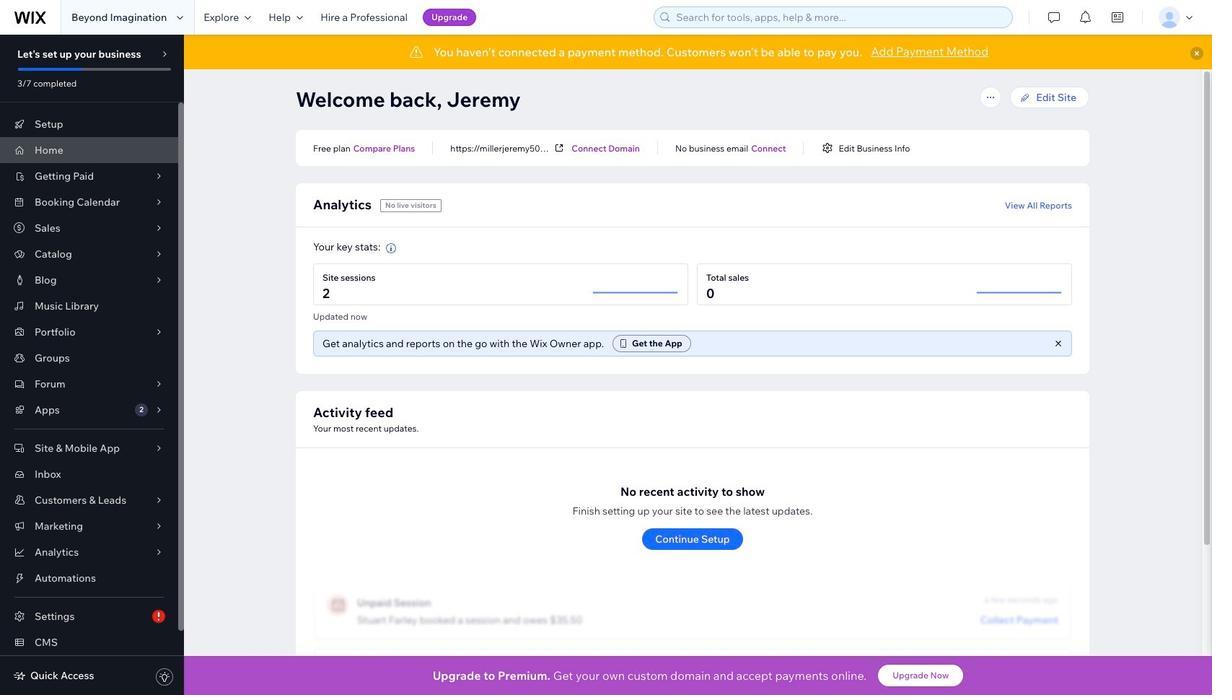 Task type: locate. For each thing, give the bounding box(es) containing it.
sidebar element
[[0, 35, 184, 695]]

alert
[[184, 35, 1213, 69]]



Task type: describe. For each thing, give the bounding box(es) containing it.
Search for tools, apps, help & more... field
[[672, 7, 1009, 27]]



